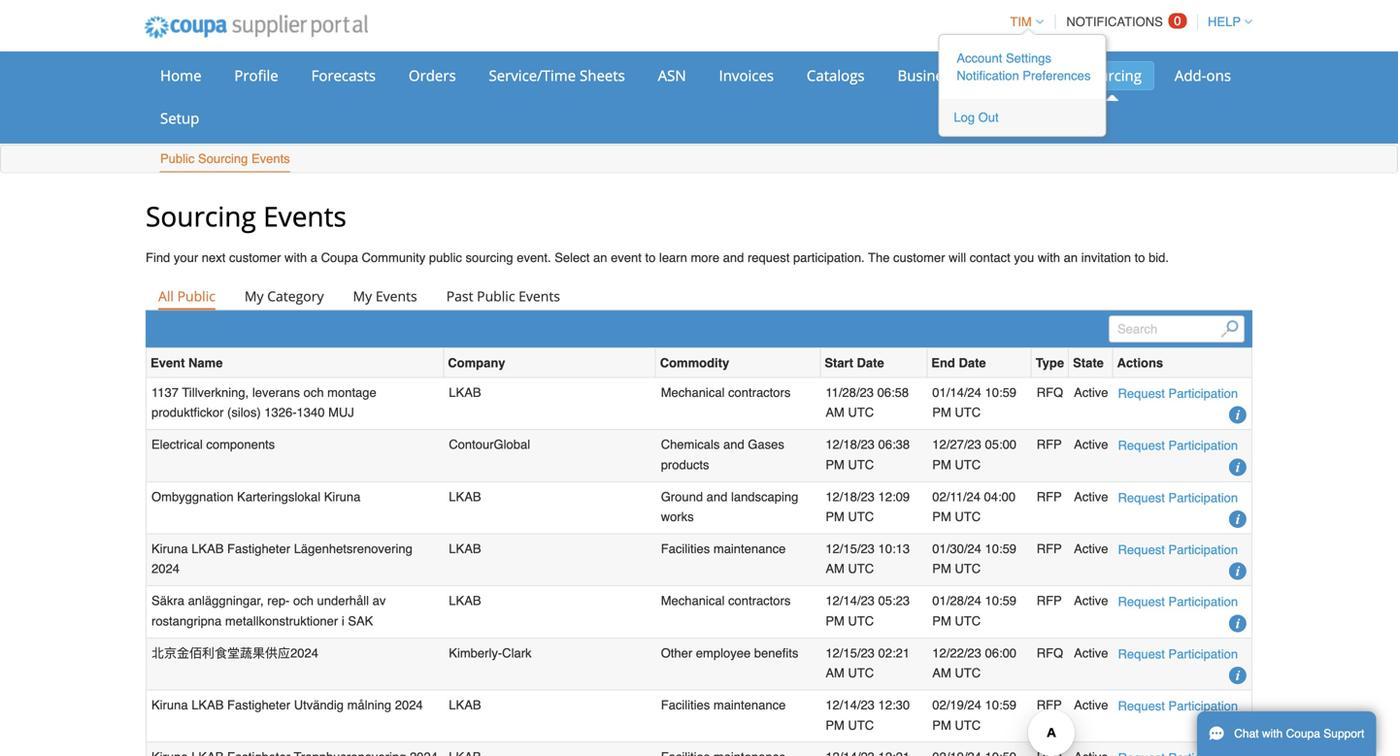 Task type: describe. For each thing, give the bounding box(es) containing it.
1137 tillverkning, leverans och montage produktfickor (silos) 1326-1340 muj
[[152, 385, 377, 420]]

utc for 02/11/24 04:00 pm utc
[[955, 510, 981, 525]]

event
[[151, 356, 185, 370]]

pm for 02/11/24 04:00 pm utc
[[933, 510, 952, 525]]

chat
[[1235, 727, 1259, 741]]

request participation button for 01/14/24 10:59 pm utc
[[1118, 384, 1238, 404]]

date for end date
[[959, 356, 986, 370]]

rfp for 02/11/24 04:00 pm utc
[[1037, 490, 1062, 504]]

service/time sheets
[[489, 66, 625, 85]]

landscaping
[[731, 490, 799, 504]]

anläggningar,
[[188, 594, 264, 609]]

account settings link
[[957, 50, 1091, 67]]

02:21
[[878, 646, 910, 661]]

01/30/24
[[933, 542, 982, 556]]

mechanical contractors for 12/14/23 05:23 pm utc
[[661, 594, 791, 609]]

add-ons link
[[1162, 61, 1244, 90]]

end date
[[932, 356, 986, 370]]

business
[[898, 66, 958, 85]]

request
[[748, 251, 790, 265]]

start date
[[825, 356, 885, 370]]

request participation button for 01/30/24 10:59 pm utc
[[1118, 540, 1238, 560]]

will
[[949, 251, 967, 265]]

1137
[[152, 385, 179, 400]]

contourglobal
[[449, 438, 530, 452]]

participation for 01/28/24 10:59 pm utc
[[1169, 595, 1238, 610]]

request for 01/28/24 10:59 pm utc
[[1118, 595, 1165, 610]]

mechanical for 12/14/23 05:23 pm utc
[[661, 594, 725, 609]]

12:09
[[878, 490, 910, 504]]

active for 01/30/24 10:59 pm utc
[[1074, 542, 1109, 556]]

participation.
[[793, 251, 865, 265]]

date for start date
[[857, 356, 885, 370]]

rfq for 10:59
[[1037, 385, 1064, 400]]

facilities for 12/14/23
[[661, 698, 710, 713]]

forecasts
[[311, 66, 376, 85]]

active for 02/11/24 04:00 pm utc
[[1074, 490, 1109, 504]]

rostangripna
[[152, 614, 222, 629]]

utc for 11/28/23 06:58 am utc
[[848, 406, 874, 420]]

components
[[206, 438, 275, 452]]

utc for 12/15/23 10:13 am utc
[[848, 562, 874, 577]]

utc for 12/22/23 06:00 am utc
[[955, 666, 981, 681]]

02/19/24 10:59 pm utc
[[933, 698, 1017, 733]]

utc for 12/18/23 12:09 pm utc
[[848, 510, 874, 525]]

bid.
[[1149, 251, 1169, 265]]

11/28/23
[[826, 385, 874, 400]]

lkab for 1137 tillverkning, leverans och montage produktfickor (silos) 1326-1340 muj
[[449, 385, 481, 400]]

request for 02/11/24 04:00 pm utc
[[1118, 491, 1165, 505]]

invoices
[[719, 66, 774, 85]]

past public events link
[[434, 282, 573, 310]]

pm for 12/14/23 05:23 pm utc
[[826, 614, 845, 629]]

name
[[188, 356, 223, 370]]

and for landscaping
[[707, 490, 728, 504]]

12/22/23
[[933, 646, 982, 661]]

12/27/23 05:00 pm utc
[[933, 438, 1017, 472]]

request participation button for 12/27/23 05:00 pm utc
[[1118, 436, 1238, 456]]

request participation for 01/14/24 10:59 pm utc
[[1118, 387, 1238, 401]]

performance
[[962, 66, 1050, 85]]

public down setup link
[[160, 152, 195, 166]]

01/30/24 10:59 pm utc
[[933, 542, 1017, 577]]

tim
[[1010, 15, 1032, 29]]

request participation button for 12/22/23 06:00 am utc
[[1118, 644, 1238, 665]]

account
[[957, 51, 1003, 66]]

12/15/23 for 12/15/23 02:21 am utc
[[826, 646, 875, 661]]

rfp for 01/28/24 10:59 pm utc
[[1037, 594, 1062, 609]]

my for my events
[[353, 287, 372, 305]]

sourcing link
[[1070, 61, 1155, 90]]

other employee benefits
[[661, 646, 799, 661]]

och for rep-
[[293, 594, 314, 609]]

12/14/23 12:30 pm utc
[[826, 698, 910, 733]]

past public events
[[446, 287, 560, 305]]

utc for 12/14/23 05:23 pm utc
[[848, 614, 874, 629]]

kiruna for kiruna lkab fastigheter utvändig målning 2024
[[152, 698, 188, 713]]

12/14/23 for 12/14/23 12:30 pm utc
[[826, 698, 875, 713]]

request participation for 01/30/24 10:59 pm utc
[[1118, 543, 1238, 557]]

(silos)
[[227, 406, 261, 420]]

0 vertical spatial and
[[723, 251, 744, 265]]

pm for 12/27/23 05:00 pm utc
[[933, 458, 952, 472]]

1 an from the left
[[593, 251, 607, 265]]

sourcing inside public sourcing events link
[[198, 152, 248, 166]]

notifications
[[1067, 15, 1163, 29]]

utc for 01/30/24 10:59 pm utc
[[955, 562, 981, 577]]

sheets
[[580, 66, 625, 85]]

chemicals and gases products
[[661, 438, 785, 472]]

05:00
[[985, 438, 1017, 452]]

Search text field
[[1109, 315, 1245, 343]]

12/14/23 05:23 pm utc
[[826, 594, 910, 629]]

pm for 01/28/24 10:59 pm utc
[[933, 614, 952, 629]]

active for 02/19/24 10:59 pm utc
[[1074, 698, 1109, 713]]

out
[[979, 110, 999, 125]]

säkra anläggningar, rep- och underhåll av rostangripna metallkonstruktioner i sak
[[152, 594, 386, 629]]

events up a
[[263, 198, 347, 235]]

北京金佰利食堂蔬果供应2024
[[152, 646, 318, 661]]

0
[[1175, 14, 1182, 28]]

10:13
[[878, 542, 910, 556]]

clark
[[502, 646, 532, 661]]

1 customer from the left
[[229, 251, 281, 265]]

my events link
[[340, 282, 430, 310]]

actions
[[1117, 356, 1164, 370]]

request participation for 12/27/23 05:00 pm utc
[[1118, 439, 1238, 453]]

rfp for 12/27/23 05:00 pm utc
[[1037, 438, 1062, 452]]

start
[[825, 356, 854, 370]]

events up sourcing events
[[251, 152, 290, 166]]

participation for 02/19/24 10:59 pm utc
[[1169, 699, 1238, 714]]

log out
[[954, 110, 999, 125]]

12/15/23 10:13 am utc
[[826, 542, 910, 577]]

12/15/23 02:21 am utc
[[826, 646, 910, 681]]

request participation button for 01/28/24 10:59 pm utc
[[1118, 592, 1238, 613]]

active for 01/28/24 10:59 pm utc
[[1074, 594, 1109, 609]]

pm for 12/18/23 06:38 pm utc
[[826, 458, 845, 472]]

request participation button for 02/19/24 10:59 pm utc
[[1118, 696, 1238, 717]]

10:59 for 01/30/24 10:59 pm utc
[[985, 542, 1017, 556]]

pm for 12/18/23 12:09 pm utc
[[826, 510, 845, 525]]

utc for 01/14/24 10:59 pm utc
[[955, 406, 981, 420]]

participation for 01/30/24 10:59 pm utc
[[1169, 543, 1238, 557]]

06:00
[[985, 646, 1017, 661]]

business performance
[[898, 66, 1050, 85]]

help link
[[1200, 15, 1253, 29]]

commodity button
[[660, 353, 730, 373]]

my for my category
[[245, 287, 264, 305]]

facilities maintenance for 12/14/23 12:30 pm utc
[[661, 698, 786, 713]]

06:58
[[878, 385, 909, 400]]

rfq for 06:00
[[1037, 646, 1064, 661]]

pm for 01/14/24 10:59 pm utc
[[933, 406, 952, 420]]

event name
[[151, 356, 223, 370]]

log
[[954, 110, 975, 125]]

och for leverans
[[304, 385, 324, 400]]

add-
[[1175, 66, 1207, 85]]

02/19/24
[[933, 698, 982, 713]]

maintenance for 12/15/23
[[714, 542, 786, 556]]

notification
[[957, 68, 1019, 83]]

request participation for 02/11/24 04:00 pm utc
[[1118, 491, 1238, 505]]

kiruna lkab fastigheter lägenhetsrenovering 2024
[[152, 542, 413, 577]]

and for gases
[[724, 438, 745, 452]]

utc for 12/14/23 12:30 pm utc
[[848, 718, 874, 733]]

request for 02/19/24 10:59 pm utc
[[1118, 699, 1165, 714]]

orders
[[409, 66, 456, 85]]

my category link
[[232, 282, 337, 310]]

produktfickor
[[152, 406, 224, 420]]

kimberly-
[[449, 646, 502, 661]]

01/14/24 10:59 pm utc
[[933, 385, 1017, 420]]

lägenhetsrenovering
[[294, 542, 413, 556]]

am for 11/28/23 06:58 am utc
[[826, 406, 845, 420]]

fastigheter for utvändig
[[227, 698, 290, 713]]

invoices link
[[707, 61, 787, 90]]

type state
[[1036, 356, 1104, 370]]

contractors for 12/14/23
[[728, 594, 791, 609]]

state
[[1073, 356, 1104, 370]]

tim link
[[1002, 15, 1044, 29]]

participation for 02/11/24 04:00 pm utc
[[1169, 491, 1238, 505]]



Task type: locate. For each thing, give the bounding box(es) containing it.
sourcing inside sourcing link
[[1083, 66, 1142, 85]]

2 request participation button from the top
[[1118, 436, 1238, 456]]

och inside säkra anläggningar, rep- och underhåll av rostangripna metallkonstruktioner i sak
[[293, 594, 314, 609]]

12/15/23
[[826, 542, 875, 556], [826, 646, 875, 661]]

leverans
[[252, 385, 300, 400]]

1326-
[[264, 406, 297, 420]]

request participation
[[1118, 387, 1238, 401], [1118, 439, 1238, 453], [1118, 491, 1238, 505], [1118, 543, 1238, 557], [1118, 595, 1238, 610], [1118, 647, 1238, 662], [1118, 699, 1238, 714]]

rfp for 01/30/24 10:59 pm utc
[[1037, 542, 1062, 556]]

type
[[1036, 356, 1065, 370]]

1 vertical spatial 12/18/23
[[826, 490, 875, 504]]

1 vertical spatial rfq
[[1037, 646, 1064, 661]]

1 10:59 from the top
[[985, 385, 1017, 400]]

utc inside 01/28/24 10:59 pm utc
[[955, 614, 981, 629]]

1 facilities from the top
[[661, 542, 710, 556]]

2024 inside kiruna lkab fastigheter lägenhetsrenovering 2024
[[152, 562, 180, 577]]

mechanical down commodity button on the top of page
[[661, 385, 725, 400]]

learn
[[659, 251, 687, 265]]

utc for 12/15/23 02:21 am utc
[[848, 666, 874, 681]]

7 active from the top
[[1074, 698, 1109, 713]]

2 rfq from the top
[[1037, 646, 1064, 661]]

1 request from the top
[[1118, 387, 1165, 401]]

2 mechanical from the top
[[661, 594, 725, 609]]

10:59 inside '01/30/24 10:59 pm utc'
[[985, 542, 1017, 556]]

mechanical contractors
[[661, 385, 791, 400], [661, 594, 791, 609]]

3 rfp from the top
[[1037, 542, 1062, 556]]

my inside "link"
[[353, 287, 372, 305]]

1 12/15/23 from the top
[[826, 542, 875, 556]]

12/14/23 inside 12/14/23 12:30 pm utc
[[826, 698, 875, 713]]

and left gases
[[724, 438, 745, 452]]

1 vertical spatial and
[[724, 438, 745, 452]]

1 horizontal spatial date
[[959, 356, 986, 370]]

3 request from the top
[[1118, 491, 1165, 505]]

facilities down other
[[661, 698, 710, 713]]

notification preferences link
[[957, 67, 1091, 84]]

with inside button
[[1263, 727, 1283, 741]]

utc down 01/30/24
[[955, 562, 981, 577]]

request for 12/27/23 05:00 pm utc
[[1118, 439, 1165, 453]]

your
[[174, 251, 198, 265]]

1 12/18/23 from the top
[[826, 438, 875, 452]]

5 request participation button from the top
[[1118, 592, 1238, 613]]

commodity
[[660, 356, 730, 370]]

sourcing for sourcing events
[[146, 198, 256, 235]]

1 vertical spatial facilities
[[661, 698, 710, 713]]

rfq down type button
[[1037, 385, 1064, 400]]

3 request participation button from the top
[[1118, 488, 1238, 508]]

utc inside 12/18/23 12:09 pm utc
[[848, 510, 874, 525]]

kiruna up lägenhetsrenovering
[[324, 490, 361, 504]]

participation for 12/22/23 06:00 am utc
[[1169, 647, 1238, 662]]

1 horizontal spatial to
[[1135, 251, 1146, 265]]

01/14/24
[[933, 385, 982, 400]]

11/28/23 06:58 am utc
[[826, 385, 909, 420]]

public right 'all'
[[177, 287, 216, 305]]

utvändig
[[294, 698, 344, 713]]

kiruna up säkra
[[152, 542, 188, 556]]

mechanical contractors for 11/28/23 06:58 am utc
[[661, 385, 791, 400]]

utc down 12/27/23
[[955, 458, 981, 472]]

sak
[[348, 614, 373, 629]]

utc for 12/18/23 06:38 pm utc
[[848, 458, 874, 472]]

10:59 right 01/28/24
[[985, 594, 1017, 609]]

add-ons
[[1175, 66, 1231, 85]]

pm for 01/30/24 10:59 pm utc
[[933, 562, 952, 577]]

pm down 01/14/24
[[933, 406, 952, 420]]

0 horizontal spatial with
[[285, 251, 307, 265]]

with right chat
[[1263, 727, 1283, 741]]

utc inside 01/14/24 10:59 pm utc
[[955, 406, 981, 420]]

6 request participation button from the top
[[1118, 644, 1238, 665]]

6 request participation from the top
[[1118, 647, 1238, 662]]

1 fastigheter from the top
[[227, 542, 290, 556]]

0 horizontal spatial 2024
[[152, 562, 180, 577]]

12/14/23
[[826, 594, 875, 609], [826, 698, 875, 713]]

4 request participation button from the top
[[1118, 540, 1238, 560]]

public for all
[[177, 287, 216, 305]]

10:59 for 02/19/24 10:59 pm utc
[[985, 698, 1017, 713]]

2024 up säkra
[[152, 562, 180, 577]]

pm inside the 12/27/23 05:00 pm utc
[[933, 458, 952, 472]]

sourcing down notifications
[[1083, 66, 1142, 85]]

1 mechanical contractors from the top
[[661, 385, 791, 400]]

och right rep-
[[293, 594, 314, 609]]

1 horizontal spatial an
[[1064, 251, 1078, 265]]

2 horizontal spatial with
[[1263, 727, 1283, 741]]

start date button
[[825, 353, 885, 373]]

0 vertical spatial kiruna
[[324, 490, 361, 504]]

request for 01/30/24 10:59 pm utc
[[1118, 543, 1165, 557]]

1 active from the top
[[1074, 385, 1109, 400]]

company
[[448, 356, 506, 370]]

kiruna down 北京金佰利食堂蔬果供应2024
[[152, 698, 188, 713]]

utc down 12/22/23
[[955, 666, 981, 681]]

2 contractors from the top
[[728, 594, 791, 609]]

och up 1340
[[304, 385, 324, 400]]

2 request from the top
[[1118, 439, 1165, 453]]

preferences
[[1023, 68, 1091, 83]]

2 date from the left
[[959, 356, 986, 370]]

catalogs
[[807, 66, 865, 85]]

my events
[[353, 287, 417, 305]]

am inside 12/15/23 10:13 am utc
[[826, 562, 845, 577]]

1 maintenance from the top
[[714, 542, 786, 556]]

1 vertical spatial sourcing
[[198, 152, 248, 166]]

sourcing
[[466, 251, 513, 265]]

10:59 for 01/28/24 10:59 pm utc
[[985, 594, 1017, 609]]

2 fastigheter from the top
[[227, 698, 290, 713]]

pm up 12/15/23 10:13 am utc
[[826, 510, 845, 525]]

an left event
[[593, 251, 607, 265]]

4 request participation from the top
[[1118, 543, 1238, 557]]

1 rfp from the top
[[1037, 438, 1062, 452]]

customer left will
[[894, 251, 946, 265]]

12/18/23 inside 12/18/23 12:09 pm utc
[[826, 490, 875, 504]]

request participation button for 02/11/24 04:00 pm utc
[[1118, 488, 1238, 508]]

with left a
[[285, 251, 307, 265]]

tab list containing all public
[[146, 282, 1253, 310]]

utc down "02/11/24"
[[955, 510, 981, 525]]

help
[[1208, 15, 1241, 29]]

12/15/23 left the 02:21
[[826, 646, 875, 661]]

12/15/23 inside 12/15/23 02:21 am utc
[[826, 646, 875, 661]]

0 vertical spatial contractors
[[728, 385, 791, 400]]

0 vertical spatial facilities
[[661, 542, 710, 556]]

2 vertical spatial kiruna
[[152, 698, 188, 713]]

participation for 12/27/23 05:00 pm utc
[[1169, 439, 1238, 453]]

5 active from the top
[[1074, 594, 1109, 609]]

contractors up gases
[[728, 385, 791, 400]]

2 facilities maintenance from the top
[[661, 698, 786, 713]]

an
[[593, 251, 607, 265], [1064, 251, 1078, 265]]

utc inside 12/15/23 10:13 am utc
[[848, 562, 874, 577]]

pm inside 12/18/23 12:09 pm utc
[[826, 510, 845, 525]]

category
[[267, 287, 324, 305]]

0 vertical spatial 12/15/23
[[826, 542, 875, 556]]

pm inside '01/30/24 10:59 pm utc'
[[933, 562, 952, 577]]

utc up 12/15/23 02:21 am utc
[[848, 614, 874, 629]]

coupa inside button
[[1286, 727, 1321, 741]]

next
[[202, 251, 226, 265]]

0 vertical spatial coupa
[[321, 251, 358, 265]]

to left the bid.
[[1135, 251, 1146, 265]]

utc for 02/19/24 10:59 pm utc
[[955, 718, 981, 733]]

7 participation from the top
[[1169, 699, 1238, 714]]

0 vertical spatial fastigheter
[[227, 542, 290, 556]]

2 vertical spatial and
[[707, 490, 728, 504]]

utc inside 12/15/23 02:21 am utc
[[848, 666, 874, 681]]

12/15/23 for 12/15/23 10:13 am utc
[[826, 542, 875, 556]]

facilities maintenance for 12/15/23 10:13 am utc
[[661, 542, 786, 556]]

pm down 01/28/24
[[933, 614, 952, 629]]

rfp right 05:00
[[1037, 438, 1062, 452]]

utc inside '01/30/24 10:59 pm utc'
[[955, 562, 981, 577]]

0 vertical spatial maintenance
[[714, 542, 786, 556]]

sourcing up next
[[146, 198, 256, 235]]

public right past
[[477, 287, 515, 305]]

more
[[691, 251, 720, 265]]

events inside "link"
[[376, 287, 417, 305]]

0 vertical spatial mechanical contractors
[[661, 385, 791, 400]]

request participation for 01/28/24 10:59 pm utc
[[1118, 595, 1238, 610]]

underhåll
[[317, 594, 369, 609]]

pm down "02/11/24"
[[933, 510, 952, 525]]

3 10:59 from the top
[[985, 594, 1017, 609]]

utc up 12/15/23 10:13 am utc
[[848, 510, 874, 525]]

1 horizontal spatial 2024
[[395, 698, 423, 713]]

you
[[1014, 251, 1035, 265]]

4 10:59 from the top
[[985, 698, 1017, 713]]

facilities maintenance down employee
[[661, 698, 786, 713]]

rfp for 02/19/24 10:59 pm utc
[[1037, 698, 1062, 713]]

sourcing for sourcing
[[1083, 66, 1142, 85]]

2024 right målning
[[395, 698, 423, 713]]

type button
[[1036, 353, 1065, 373]]

kiruna lkab fastigheter utvändig målning 2024
[[152, 698, 423, 713]]

utc up 12/14/23 12:30 pm utc
[[848, 666, 874, 681]]

utc down 12/15/23 02:21 am utc
[[848, 718, 874, 733]]

0 vertical spatial mechanical
[[661, 385, 725, 400]]

2 participation from the top
[[1169, 439, 1238, 453]]

10:59 inside 01/14/24 10:59 pm utc
[[985, 385, 1017, 400]]

fastigheter down 北京金佰利食堂蔬果供应2024
[[227, 698, 290, 713]]

1 date from the left
[[857, 356, 885, 370]]

utc for 12/27/23 05:00 pm utc
[[955, 458, 981, 472]]

4 request from the top
[[1118, 543, 1165, 557]]

pm inside 02/19/24 10:59 pm utc
[[933, 718, 952, 733]]

utc inside the 11/28/23 06:58 am utc
[[848, 406, 874, 420]]

0 vertical spatial 12/14/23
[[826, 594, 875, 609]]

lkab for ombyggnation karteringslokal kiruna
[[449, 490, 481, 504]]

utc for 01/28/24 10:59 pm utc
[[955, 614, 981, 629]]

am for 12/15/23 02:21 am utc
[[826, 666, 845, 681]]

1 vertical spatial mechanical contractors
[[661, 594, 791, 609]]

and right 'more'
[[723, 251, 744, 265]]

active for 12/27/23 05:00 pm utc
[[1074, 438, 1109, 452]]

0 horizontal spatial coupa
[[321, 251, 358, 265]]

1 contractors from the top
[[728, 385, 791, 400]]

lkab for kiruna lkab fastigheter utvändig målning 2024
[[449, 698, 481, 713]]

1 facilities maintenance from the top
[[661, 542, 786, 556]]

fastigheter for lägenhetsrenovering
[[227, 542, 290, 556]]

navigation
[[939, 3, 1253, 137]]

1 vertical spatial och
[[293, 594, 314, 609]]

pm inside 02/11/24 04:00 pm utc
[[933, 510, 952, 525]]

1 vertical spatial contractors
[[728, 594, 791, 609]]

säkra
[[152, 594, 184, 609]]

pm for 02/19/24 10:59 pm utc
[[933, 718, 952, 733]]

am inside 12/15/23 02:21 am utc
[[826, 666, 845, 681]]

my left category
[[245, 287, 264, 305]]

10:59 right 01/30/24
[[985, 542, 1017, 556]]

facilities
[[661, 542, 710, 556], [661, 698, 710, 713]]

10:59 right 01/14/24
[[985, 385, 1017, 400]]

rfp right 04:00
[[1037, 490, 1062, 504]]

1 rfq from the top
[[1037, 385, 1064, 400]]

am for 12/22/23 06:00 am utc
[[933, 666, 952, 681]]

am for 12/15/23 10:13 am utc
[[826, 562, 845, 577]]

1 my from the left
[[245, 287, 264, 305]]

contractors for 11/28/23
[[728, 385, 791, 400]]

products
[[661, 458, 710, 472]]

12/18/23 inside 12/18/23 06:38 pm utc
[[826, 438, 875, 452]]

montage
[[327, 385, 377, 400]]

3 request participation from the top
[[1118, 491, 1238, 505]]

am
[[826, 406, 845, 420], [826, 562, 845, 577], [826, 666, 845, 681], [933, 666, 952, 681]]

chemicals
[[661, 438, 720, 452]]

mechanical for 11/28/23 06:58 am utc
[[661, 385, 725, 400]]

asn link
[[645, 61, 699, 90]]

12/18/23 for 12/18/23 12:09 pm utc
[[826, 490, 875, 504]]

coupa right a
[[321, 251, 358, 265]]

events
[[251, 152, 290, 166], [263, 198, 347, 235], [376, 287, 417, 305], [519, 287, 560, 305]]

am inside 12/22/23 06:00 am utc
[[933, 666, 952, 681]]

utc inside 02/11/24 04:00 pm utc
[[955, 510, 981, 525]]

events down the event.
[[519, 287, 560, 305]]

2 10:59 from the top
[[985, 542, 1017, 556]]

pm up 12/15/23 02:21 am utc
[[826, 614, 845, 629]]

date right start
[[857, 356, 885, 370]]

community
[[362, 251, 426, 265]]

date inside button
[[857, 356, 885, 370]]

benefits
[[754, 646, 799, 661]]

12/14/23 left 05:23
[[826, 594, 875, 609]]

utc down 01/14/24
[[955, 406, 981, 420]]

facilities maintenance
[[661, 542, 786, 556], [661, 698, 786, 713]]

12/14/23 left 12:30
[[826, 698, 875, 713]]

10:59 right 02/19/24
[[985, 698, 1017, 713]]

tab list
[[146, 282, 1253, 310]]

1 vertical spatial fastigheter
[[227, 698, 290, 713]]

7 request from the top
[[1118, 699, 1165, 714]]

participation for 01/14/24 10:59 pm utc
[[1169, 387, 1238, 401]]

and right ground on the bottom of page
[[707, 490, 728, 504]]

pm up 12/18/23 12:09 pm utc
[[826, 458, 845, 472]]

12/27/23
[[933, 438, 982, 452]]

0 horizontal spatial customer
[[229, 251, 281, 265]]

utc down 01/28/24
[[955, 614, 981, 629]]

other
[[661, 646, 693, 661]]

pm for 12/14/23 12:30 pm utc
[[826, 718, 845, 733]]

2 active from the top
[[1074, 438, 1109, 452]]

i
[[342, 614, 345, 629]]

gases
[[748, 438, 785, 452]]

to left learn
[[645, 251, 656, 265]]

am up 12/14/23 12:30 pm utc
[[826, 666, 845, 681]]

date
[[857, 356, 885, 370], [959, 356, 986, 370]]

1 request participation from the top
[[1118, 387, 1238, 401]]

rfp right 02/19/24 10:59 pm utc
[[1037, 698, 1062, 713]]

navigation containing notifications 0
[[939, 3, 1253, 137]]

maintenance for 12/14/23
[[714, 698, 786, 713]]

customer
[[229, 251, 281, 265], [894, 251, 946, 265]]

with right you
[[1038, 251, 1061, 265]]

utc inside 12/14/23 12:30 pm utc
[[848, 718, 874, 733]]

2 rfp from the top
[[1037, 490, 1062, 504]]

contractors up benefits
[[728, 594, 791, 609]]

1 vertical spatial maintenance
[[714, 698, 786, 713]]

1 12/14/23 from the top
[[826, 594, 875, 609]]

pm inside 12/14/23 12:30 pm utc
[[826, 718, 845, 733]]

actions button
[[1117, 353, 1164, 373]]

5 request from the top
[[1118, 595, 1165, 610]]

pm down 02/19/24
[[933, 718, 952, 733]]

2 to from the left
[[1135, 251, 1146, 265]]

search image
[[1221, 320, 1239, 338]]

all public
[[158, 287, 216, 305]]

coupa
[[321, 251, 358, 265], [1286, 727, 1321, 741]]

12/18/23 for 12/18/23 06:38 pm utc
[[826, 438, 875, 452]]

request for 12/22/23 06:00 am utc
[[1118, 647, 1165, 662]]

coupa supplier portal image
[[131, 3, 381, 51]]

1 vertical spatial facilities maintenance
[[661, 698, 786, 713]]

maintenance down other employee benefits
[[714, 698, 786, 713]]

0 vertical spatial 12/18/23
[[826, 438, 875, 452]]

12/18/23 left 06:38
[[826, 438, 875, 452]]

am up 12/14/23 05:23 pm utc
[[826, 562, 845, 577]]

am down 11/28/23
[[826, 406, 845, 420]]

sourcing down setup link
[[198, 152, 248, 166]]

utc down 02/19/24
[[955, 718, 981, 733]]

0 horizontal spatial my
[[245, 287, 264, 305]]

setup
[[160, 108, 199, 128]]

7 request participation button from the top
[[1118, 696, 1238, 717]]

and inside chemicals and gases products
[[724, 438, 745, 452]]

active for 12/22/23 06:00 am utc
[[1074, 646, 1109, 661]]

4 rfp from the top
[[1037, 594, 1062, 609]]

pm inside 12/14/23 05:23 pm utc
[[826, 614, 845, 629]]

select
[[555, 251, 590, 265]]

pm down 01/30/24
[[933, 562, 952, 577]]

2 an from the left
[[1064, 251, 1078, 265]]

1 participation from the top
[[1169, 387, 1238, 401]]

5 request participation from the top
[[1118, 595, 1238, 610]]

1 horizontal spatial with
[[1038, 251, 1061, 265]]

rfq right 06:00
[[1037, 646, 1064, 661]]

events down community
[[376, 287, 417, 305]]

1 horizontal spatial customer
[[894, 251, 946, 265]]

facilities maintenance down ground and landscaping works
[[661, 542, 786, 556]]

public for past
[[477, 287, 515, 305]]

facilities down works
[[661, 542, 710, 556]]

kimberly-clark
[[449, 646, 532, 661]]

fastigheter down "ombyggnation karteringslokal kiruna"
[[227, 542, 290, 556]]

lkab for säkra anläggningar, rep- och underhåll av rostangripna metallkonstruktioner i sak
[[449, 594, 481, 609]]

pm inside 01/14/24 10:59 pm utc
[[933, 406, 952, 420]]

utc inside the 12/27/23 05:00 pm utc
[[955, 458, 981, 472]]

rfp right '01/30/24 10:59 pm utc'
[[1037, 542, 1062, 556]]

10:59 inside 01/28/24 10:59 pm utc
[[985, 594, 1017, 609]]

rfp right 01/28/24 10:59 pm utc
[[1037, 594, 1062, 609]]

och
[[304, 385, 324, 400], [293, 594, 314, 609]]

facilities for 12/15/23
[[661, 542, 710, 556]]

12/18/23 left 12:09
[[826, 490, 875, 504]]

utc down 11/28/23
[[848, 406, 874, 420]]

1 horizontal spatial coupa
[[1286, 727, 1321, 741]]

0 horizontal spatial date
[[857, 356, 885, 370]]

2 customer from the left
[[894, 251, 946, 265]]

0 vertical spatial 2024
[[152, 562, 180, 577]]

0 vertical spatial rfq
[[1037, 385, 1064, 400]]

kiruna inside kiruna lkab fastigheter lägenhetsrenovering 2024
[[152, 542, 188, 556]]

company button
[[448, 353, 506, 373]]

1 vertical spatial coupa
[[1286, 727, 1321, 741]]

pm down 12/27/23
[[933, 458, 952, 472]]

1 vertical spatial 12/14/23
[[826, 698, 875, 713]]

1 vertical spatial mechanical
[[661, 594, 725, 609]]

electrical components
[[152, 438, 275, 452]]

maintenance down ground and landscaping works
[[714, 542, 786, 556]]

10:59 for 01/14/24 10:59 pm utc
[[985, 385, 1017, 400]]

0 vertical spatial facilities maintenance
[[661, 542, 786, 556]]

utc inside 12/14/23 05:23 pm utc
[[848, 614, 874, 629]]

contact
[[970, 251, 1011, 265]]

kiruna for kiruna lkab fastigheter lägenhetsrenovering 2024
[[152, 542, 188, 556]]

lkab inside kiruna lkab fastigheter lägenhetsrenovering 2024
[[192, 542, 224, 556]]

0 vertical spatial sourcing
[[1083, 66, 1142, 85]]

utc up 12/18/23 12:09 pm utc
[[848, 458, 874, 472]]

1 mechanical from the top
[[661, 385, 725, 400]]

my down community
[[353, 287, 372, 305]]

utc inside 02/19/24 10:59 pm utc
[[955, 718, 981, 733]]

7 request participation from the top
[[1118, 699, 1238, 714]]

12/18/23
[[826, 438, 875, 452], [826, 490, 875, 504]]

12/14/23 inside 12/14/23 05:23 pm utc
[[826, 594, 875, 609]]

date right end
[[959, 356, 986, 370]]

0 vertical spatial och
[[304, 385, 324, 400]]

4 participation from the top
[[1169, 543, 1238, 557]]

2 maintenance from the top
[[714, 698, 786, 713]]

request participation for 12/22/23 06:00 am utc
[[1118, 647, 1238, 662]]

am inside the 11/28/23 06:58 am utc
[[826, 406, 845, 420]]

utc
[[848, 406, 874, 420], [955, 406, 981, 420], [848, 458, 874, 472], [955, 458, 981, 472], [848, 510, 874, 525], [955, 510, 981, 525], [848, 562, 874, 577], [955, 562, 981, 577], [848, 614, 874, 629], [955, 614, 981, 629], [848, 666, 874, 681], [955, 666, 981, 681], [848, 718, 874, 733], [955, 718, 981, 733]]

2 request participation from the top
[[1118, 439, 1238, 453]]

notifications 0
[[1067, 14, 1182, 29]]

5 participation from the top
[[1169, 595, 1238, 610]]

1 vertical spatial 12/15/23
[[826, 646, 875, 661]]

date inside "button"
[[959, 356, 986, 370]]

end date button
[[932, 353, 986, 373]]

event name button
[[151, 353, 223, 373]]

5 rfp from the top
[[1037, 698, 1062, 713]]

mechanical up other
[[661, 594, 725, 609]]

mechanical contractors up employee
[[661, 594, 791, 609]]

setup link
[[148, 104, 212, 133]]

2 12/18/23 from the top
[[826, 490, 875, 504]]

an left invitation
[[1064, 251, 1078, 265]]

electrical
[[152, 438, 203, 452]]

customer right next
[[229, 251, 281, 265]]

am down 12/22/23
[[933, 666, 952, 681]]

ground
[[661, 490, 703, 504]]

6 active from the top
[[1074, 646, 1109, 661]]

2 my from the left
[[353, 287, 372, 305]]

find
[[146, 251, 170, 265]]

utc up 12/14/23 05:23 pm utc
[[848, 562, 874, 577]]

utc inside 12/22/23 06:00 am utc
[[955, 666, 981, 681]]

mechanical contractors down commodity button on the top of page
[[661, 385, 791, 400]]

3 active from the top
[[1074, 490, 1109, 504]]

3 participation from the top
[[1169, 491, 1238, 505]]

pm inside 12/18/23 06:38 pm utc
[[826, 458, 845, 472]]

profile
[[234, 66, 278, 85]]

2 vertical spatial sourcing
[[146, 198, 256, 235]]

och inside the 1137 tillverkning, leverans och montage produktfickor (silos) 1326-1340 muj
[[304, 385, 324, 400]]

10:59 inside 02/19/24 10:59 pm utc
[[985, 698, 1017, 713]]

the
[[868, 251, 890, 265]]

pm inside 01/28/24 10:59 pm utc
[[933, 614, 952, 629]]

fastigheter inside kiruna lkab fastigheter lägenhetsrenovering 2024
[[227, 542, 290, 556]]

2 facilities from the top
[[661, 698, 710, 713]]

målning
[[347, 698, 392, 713]]

2 mechanical contractors from the top
[[661, 594, 791, 609]]

2 12/15/23 from the top
[[826, 646, 875, 661]]

0 horizontal spatial to
[[645, 251, 656, 265]]

0 horizontal spatial an
[[593, 251, 607, 265]]

02/11/24 04:00 pm utc
[[933, 490, 1016, 525]]

1 to from the left
[[645, 251, 656, 265]]

coupa left support
[[1286, 727, 1321, 741]]

1 request participation button from the top
[[1118, 384, 1238, 404]]

works
[[661, 510, 694, 525]]

public sourcing events
[[160, 152, 290, 166]]

business performance link
[[885, 61, 1063, 90]]

6 participation from the top
[[1169, 647, 1238, 662]]

request for 01/14/24 10:59 pm utc
[[1118, 387, 1165, 401]]

pm down 12/15/23 02:21 am utc
[[826, 718, 845, 733]]

6 request from the top
[[1118, 647, 1165, 662]]

12/15/23 inside 12/15/23 10:13 am utc
[[826, 542, 875, 556]]

12/15/23 left the 10:13
[[826, 542, 875, 556]]

1 vertical spatial 2024
[[395, 698, 423, 713]]

lkab for kiruna lkab fastigheter lägenhetsrenovering 2024
[[449, 542, 481, 556]]

1 horizontal spatial my
[[353, 287, 372, 305]]

utc inside 12/18/23 06:38 pm utc
[[848, 458, 874, 472]]

request participation for 02/19/24 10:59 pm utc
[[1118, 699, 1238, 714]]

and inside ground and landscaping works
[[707, 490, 728, 504]]

1 vertical spatial kiruna
[[152, 542, 188, 556]]

2 12/14/23 from the top
[[826, 698, 875, 713]]

4 active from the top
[[1074, 542, 1109, 556]]



Task type: vqa. For each thing, say whether or not it's contained in the screenshot.


